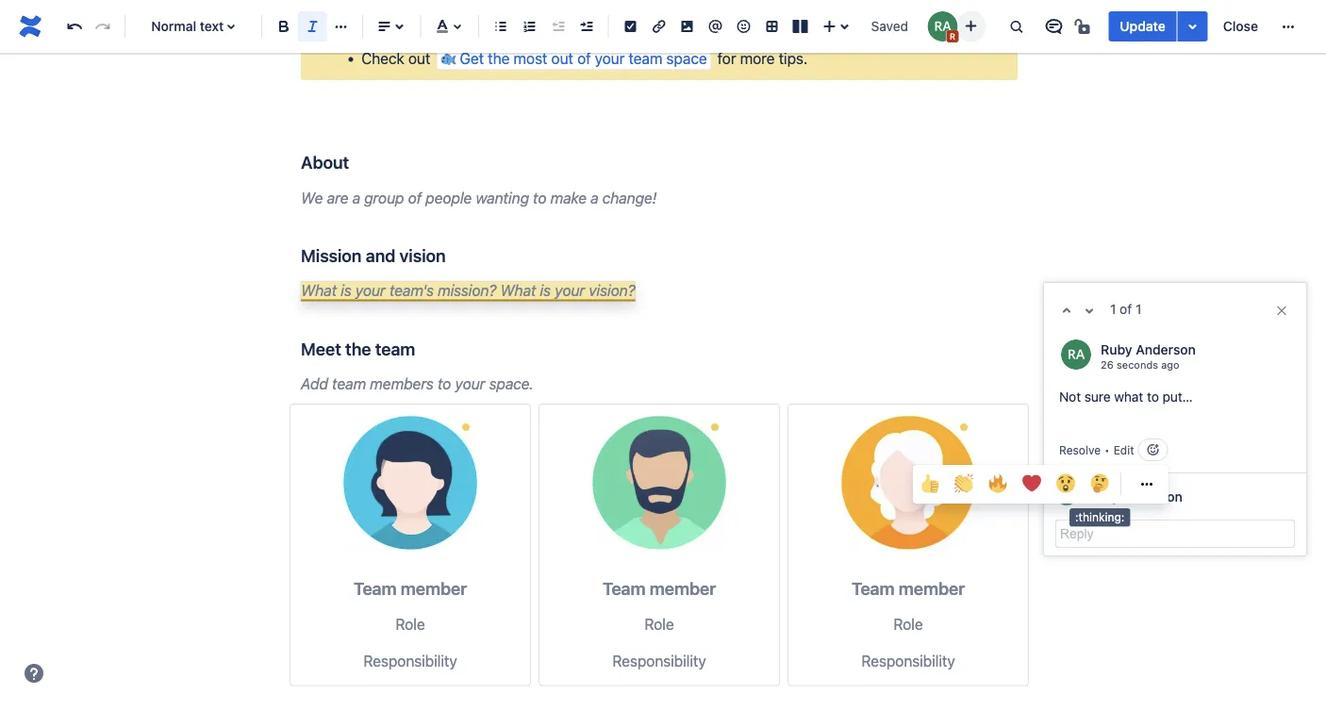 Task type: describe. For each thing, give the bounding box(es) containing it.
next comment image
[[1078, 299, 1101, 322]]

members
[[370, 375, 434, 393]]

what is your team's mission? what is your vision?
[[301, 282, 635, 300]]

2 1 from the left
[[1136, 301, 1142, 317]]

most
[[514, 50, 547, 67]]

:astonished: image
[[1056, 474, 1075, 493]]

team's
[[389, 282, 434, 300]]

meet
[[301, 339, 341, 359]]

people
[[426, 188, 472, 206]]

27
[[1101, 358, 1113, 371]]

anderson for ruby anderson
[[1123, 489, 1183, 504]]

2 responsibility from the left
[[612, 652, 706, 670]]

and
[[366, 246, 395, 266]]

get the most out of your team space
[[460, 50, 707, 67]]

put…
[[1163, 389, 1193, 405]]

:thinking: tooltip
[[1070, 508, 1130, 527]]

2 is from the left
[[540, 282, 551, 300]]

3 team member from the left
[[852, 579, 965, 599]]

layouts image
[[789, 15, 812, 38]]

not sure what to put…
[[1059, 389, 1193, 405]]

normal text
[[151, 18, 224, 34]]

1 vertical spatial more image
[[1136, 473, 1158, 495]]

numbered list ⌘⇧7 image
[[518, 15, 541, 38]]

space.
[[489, 375, 534, 393]]

3 role from the left
[[894, 615, 923, 633]]

check out
[[361, 50, 434, 67]]

:thumbsup: image
[[921, 474, 940, 493]]

vision
[[399, 246, 446, 266]]

3 team from the left
[[852, 579, 895, 599]]

italic ⌘i image
[[301, 15, 324, 38]]

1 role from the left
[[396, 615, 425, 633]]

:fire: image
[[989, 474, 1007, 493]]

:clap: image
[[955, 474, 973, 493]]

your left vision?
[[555, 282, 585, 300]]

we are a group of people wanting to make a change!
[[301, 188, 657, 206]]

2 vertical spatial team
[[332, 375, 366, 393]]

we
[[301, 188, 323, 206]]

ruby for ruby anderson 27 seconds ago
[[1101, 341, 1132, 357]]

1 is from the left
[[341, 282, 351, 300]]

are
[[327, 188, 348, 206]]

resolve
[[1059, 443, 1101, 457]]

mention image
[[704, 15, 727, 38]]

Reply field
[[1056, 520, 1295, 548]]

no restrictions image
[[1073, 15, 1095, 38]]

to for not sure what to put…
[[1147, 389, 1159, 405]]

resolve button
[[1059, 441, 1101, 459]]

link image
[[648, 15, 670, 38]]

:fish: image
[[441, 50, 456, 65]]

1 horizontal spatial ruby anderson image
[[1061, 340, 1091, 370]]

the for get
[[488, 50, 510, 67]]

action item image
[[619, 15, 642, 38]]

3 member from the left
[[899, 579, 965, 599]]

your inside button
[[595, 50, 625, 67]]

1 team member from the left
[[354, 579, 467, 599]]

2 member from the left
[[650, 579, 716, 599]]

normal text button
[[133, 6, 254, 47]]

bullet list ⌘⇧8 image
[[490, 15, 512, 38]]

change!
[[602, 188, 657, 206]]

:thinking:
[[1075, 511, 1125, 524]]

ruby anderson
[[1088, 489, 1183, 504]]

add
[[301, 375, 328, 393]]

mission and vision
[[301, 246, 446, 266]]

invite to edit image
[[960, 15, 982, 37]]

ago
[[1161, 358, 1179, 371]]

not
[[1059, 389, 1081, 405]]

1 of 1
[[1110, 301, 1142, 317]]

group
[[364, 188, 404, 206]]

for
[[718, 50, 736, 67]]

help image
[[23, 662, 45, 685]]

more formatting image
[[329, 15, 352, 38]]

1 1 from the left
[[1110, 301, 1116, 317]]

wanting
[[476, 188, 529, 206]]

previous comment image
[[1056, 299, 1078, 322]]

text
[[200, 18, 224, 34]]

tips.
[[779, 50, 808, 67]]



Task type: vqa. For each thing, say whether or not it's contained in the screenshot.
"that"
no



Task type: locate. For each thing, give the bounding box(es) containing it.
1
[[1110, 301, 1116, 317], [1136, 301, 1142, 317]]

2 horizontal spatial of
[[1120, 301, 1132, 317]]

emoji image
[[732, 15, 755, 38]]

1 vertical spatial of
[[408, 188, 422, 206]]

1 up 'ruby anderson 27 seconds ago'
[[1136, 301, 1142, 317]]

1 vertical spatial team
[[375, 339, 415, 359]]

ruby anderson link
[[1101, 341, 1196, 357], [1088, 489, 1183, 504]]

of right next comment image
[[1120, 301, 1132, 317]]

add image, video, or file image
[[676, 15, 699, 38]]

of for out
[[577, 50, 591, 67]]

0 horizontal spatial team
[[332, 375, 366, 393]]

2 horizontal spatial member
[[899, 579, 965, 599]]

meet the team
[[301, 339, 415, 359]]

1 vertical spatial the
[[345, 339, 371, 359]]

2 horizontal spatial responsibility
[[861, 652, 955, 670]]

team
[[354, 579, 397, 599], [603, 579, 646, 599], [852, 579, 895, 599]]

ruby anderson image left 27
[[1061, 340, 1091, 370]]

what right the mission?
[[500, 282, 536, 300]]

the inside button
[[488, 50, 510, 67]]

check
[[361, 50, 404, 67]]

close
[[1223, 18, 1258, 34]]

:thinking: image
[[1090, 474, 1109, 493], [1090, 474, 1109, 493]]

member
[[401, 579, 467, 599], [650, 579, 716, 599], [899, 579, 965, 599]]

team
[[629, 50, 663, 67], [375, 339, 415, 359], [332, 375, 366, 393]]

team right add
[[332, 375, 366, 393]]

0 horizontal spatial 1
[[1110, 301, 1116, 317]]

seconds
[[1116, 358, 1158, 371]]

get the most out of your team space button
[[436, 47, 712, 70]]

0 horizontal spatial ruby anderson image
[[928, 11, 958, 42]]

is
[[341, 282, 351, 300], [540, 282, 551, 300]]

:fire: image
[[989, 474, 1007, 493]]

comment icon image
[[1043, 15, 1065, 38]]

1 vertical spatial anderson
[[1123, 489, 1183, 504]]

0 vertical spatial of
[[577, 50, 591, 67]]

a right make
[[591, 188, 599, 206]]

0 vertical spatial ruby anderson image
[[928, 11, 958, 42]]

confluence image
[[15, 11, 45, 42], [15, 11, 45, 42]]

2 horizontal spatial team
[[629, 50, 663, 67]]

out
[[408, 50, 430, 67], [551, 50, 573, 67]]

redo ⌘⇧z image
[[91, 15, 114, 38]]

editable content region
[[271, 0, 1307, 686]]

a
[[352, 188, 360, 206], [591, 188, 599, 206]]

0 horizontal spatial out
[[408, 50, 430, 67]]

2 horizontal spatial team member
[[852, 579, 965, 599]]

edit
[[1114, 443, 1134, 457]]

1 what from the left
[[301, 282, 337, 300]]

0 horizontal spatial member
[[401, 579, 467, 599]]

ruby inside 'ruby anderson 27 seconds ago'
[[1101, 341, 1132, 357]]

0 horizontal spatial is
[[341, 282, 351, 300]]

ruby anderson link inside "comment"
[[1101, 341, 1196, 357]]

0 vertical spatial ruby
[[1101, 341, 1132, 357]]

responsibility
[[363, 652, 457, 670], [612, 652, 706, 670], [861, 652, 955, 670]]

team member
[[354, 579, 467, 599], [603, 579, 716, 599], [852, 579, 965, 599]]

0 horizontal spatial the
[[345, 339, 371, 359]]

2 horizontal spatial team
[[852, 579, 895, 599]]

1 horizontal spatial member
[[650, 579, 716, 599]]

1 vertical spatial ruby
[[1088, 489, 1119, 504]]

mission
[[301, 246, 362, 266]]

anderson up reply field
[[1123, 489, 1183, 504]]

1 horizontal spatial responsibility
[[612, 652, 706, 670]]

0 horizontal spatial responsibility
[[363, 652, 457, 670]]

for more tips.
[[714, 50, 808, 67]]

sure
[[1085, 389, 1111, 405]]

table image
[[761, 15, 783, 38]]

anderson inside 'ruby anderson 27 seconds ago'
[[1136, 341, 1196, 357]]

1 right next comment image
[[1110, 301, 1116, 317]]

the
[[488, 50, 510, 67], [345, 339, 371, 359]]

2 horizontal spatial to
[[1147, 389, 1159, 405]]

ruby up :thinking:
[[1088, 489, 1119, 504]]

update
[[1120, 18, 1166, 34]]

1 responsibility from the left
[[363, 652, 457, 670]]

:thumbsup: image
[[921, 474, 940, 493]]

0 horizontal spatial a
[[352, 188, 360, 206]]

mission?
[[438, 282, 496, 300]]

0 horizontal spatial team member
[[354, 579, 467, 599]]

more image
[[1277, 15, 1300, 38], [1136, 473, 1158, 495]]

2 role from the left
[[645, 615, 674, 633]]

to left make
[[533, 188, 547, 206]]

the right get at the top left of page
[[488, 50, 510, 67]]

what down mission
[[301, 282, 337, 300]]

a right are
[[352, 188, 360, 206]]

of for group
[[408, 188, 422, 206]]

get
[[460, 50, 484, 67]]

2 out from the left
[[551, 50, 573, 67]]

1 horizontal spatial role
[[645, 615, 674, 633]]

about
[[301, 152, 349, 173]]

:heart: image
[[1023, 474, 1041, 493], [1023, 474, 1041, 493]]

your
[[595, 50, 625, 67], [355, 282, 386, 300], [555, 282, 585, 300], [455, 375, 485, 393]]

2 what from the left
[[500, 282, 536, 300]]

add reaction image
[[1146, 442, 1161, 457]]

out left :fish: icon
[[408, 50, 430, 67]]

indent tab image
[[575, 15, 598, 38]]

space
[[666, 50, 707, 67]]

1 horizontal spatial what
[[500, 282, 536, 300]]

1 horizontal spatial team
[[603, 579, 646, 599]]

anderson for ruby anderson 27 seconds ago
[[1136, 341, 1196, 357]]

team up members
[[375, 339, 415, 359]]

1 horizontal spatial the
[[488, 50, 510, 67]]

:astonished: image
[[1056, 474, 1075, 493]]

is down mission
[[341, 282, 351, 300]]

1 horizontal spatial 1
[[1136, 301, 1142, 317]]

adjust update settings image
[[1182, 15, 1204, 38]]

more image down add reaction icon
[[1136, 473, 1158, 495]]

2 a from the left
[[591, 188, 599, 206]]

of down indent tab image
[[577, 50, 591, 67]]

what
[[1114, 389, 1144, 405]]

1 out from the left
[[408, 50, 430, 67]]

1 team from the left
[[354, 579, 397, 599]]

ruby anderson image left invite to edit image
[[928, 11, 958, 42]]

align left image
[[373, 15, 395, 38]]

0 horizontal spatial role
[[396, 615, 425, 633]]

to right members
[[438, 375, 451, 393]]

1 vertical spatial ruby anderson image
[[1061, 340, 1091, 370]]

1 horizontal spatial to
[[533, 188, 547, 206]]

normal
[[151, 18, 196, 34]]

of inside button
[[577, 50, 591, 67]]

out inside button
[[551, 50, 573, 67]]

more image right 'close' button
[[1277, 15, 1300, 38]]

2 horizontal spatial role
[[894, 615, 923, 633]]

0 horizontal spatial what
[[301, 282, 337, 300]]

saved
[[871, 18, 908, 34]]

more
[[740, 50, 775, 67]]

1 horizontal spatial out
[[551, 50, 573, 67]]

:clap: image
[[955, 474, 973, 493]]

anderson
[[1136, 341, 1196, 357], [1123, 489, 1183, 504]]

bold ⌘b image
[[273, 15, 295, 38]]

1 horizontal spatial a
[[591, 188, 599, 206]]

1 horizontal spatial team member
[[603, 579, 716, 599]]

the for meet
[[345, 339, 371, 359]]

anderson up the ago
[[1136, 341, 1196, 357]]

team down the link image at the top of the page
[[629, 50, 663, 67]]

0 vertical spatial ruby anderson link
[[1101, 341, 1196, 357]]

outdent ⇧tab image
[[547, 15, 569, 38]]

0 vertical spatial more image
[[1277, 15, 1300, 38]]

your down "action item" image
[[595, 50, 625, 67]]

1 horizontal spatial of
[[577, 50, 591, 67]]

0 vertical spatial team
[[629, 50, 663, 67]]

of right group
[[408, 188, 422, 206]]

ruby anderson image
[[928, 11, 958, 42], [1061, 340, 1091, 370]]

what
[[301, 282, 337, 300], [500, 282, 536, 300]]

make
[[550, 188, 587, 206]]

1 a from the left
[[352, 188, 360, 206]]

:fish: image
[[441, 50, 456, 65]]

2 team member from the left
[[603, 579, 716, 599]]

to
[[533, 188, 547, 206], [438, 375, 451, 393], [1147, 389, 1159, 405]]

the right meet
[[345, 339, 371, 359]]

1 member from the left
[[401, 579, 467, 599]]

close icon image
[[1274, 303, 1289, 318]]

ruby anderson link up seconds
[[1101, 341, 1196, 357]]

0 horizontal spatial more image
[[1136, 473, 1158, 495]]

to right what
[[1147, 389, 1159, 405]]

1 vertical spatial ruby anderson link
[[1088, 489, 1183, 504]]

your left space.
[[455, 375, 485, 393]]

out right the most
[[551, 50, 573, 67]]

1 horizontal spatial is
[[540, 282, 551, 300]]

ruby anderson 27 seconds ago
[[1101, 341, 1196, 371]]

ruby anderson link up :thinking:
[[1088, 489, 1183, 504]]

ruby for ruby anderson
[[1088, 489, 1119, 504]]

0 horizontal spatial team
[[354, 579, 397, 599]]

your down mission and vision
[[355, 282, 386, 300]]

1 horizontal spatial team
[[375, 339, 415, 359]]

add team members to your space.
[[301, 375, 534, 393]]

of
[[577, 50, 591, 67], [408, 188, 422, 206], [1120, 301, 1132, 317]]

2 vertical spatial of
[[1120, 301, 1132, 317]]

2 team from the left
[[603, 579, 646, 599]]

team inside get the most out of your team space button
[[629, 50, 663, 67]]

0 horizontal spatial of
[[408, 188, 422, 206]]

0 vertical spatial the
[[488, 50, 510, 67]]

update button
[[1109, 11, 1177, 42]]

vision?
[[589, 282, 635, 300]]

1 horizontal spatial more image
[[1277, 15, 1300, 38]]

ruby
[[1101, 341, 1132, 357], [1088, 489, 1119, 504]]

undo ⌘z image
[[63, 15, 86, 38]]

edit button
[[1114, 443, 1134, 457]]

0 vertical spatial anderson
[[1136, 341, 1196, 357]]

comment by ruby anderson comment
[[913, 325, 1306, 508]]

is left vision?
[[540, 282, 551, 300]]

ruby up 27
[[1101, 341, 1132, 357]]

close button
[[1212, 11, 1270, 42]]

3 responsibility from the left
[[861, 652, 955, 670]]

0 horizontal spatial to
[[438, 375, 451, 393]]

to inside comment by ruby anderson "comment"
[[1147, 389, 1159, 405]]

to for add team members to your space.
[[438, 375, 451, 393]]

role
[[396, 615, 425, 633], [645, 615, 674, 633], [894, 615, 923, 633]]

find and replace image
[[1005, 15, 1028, 38]]



